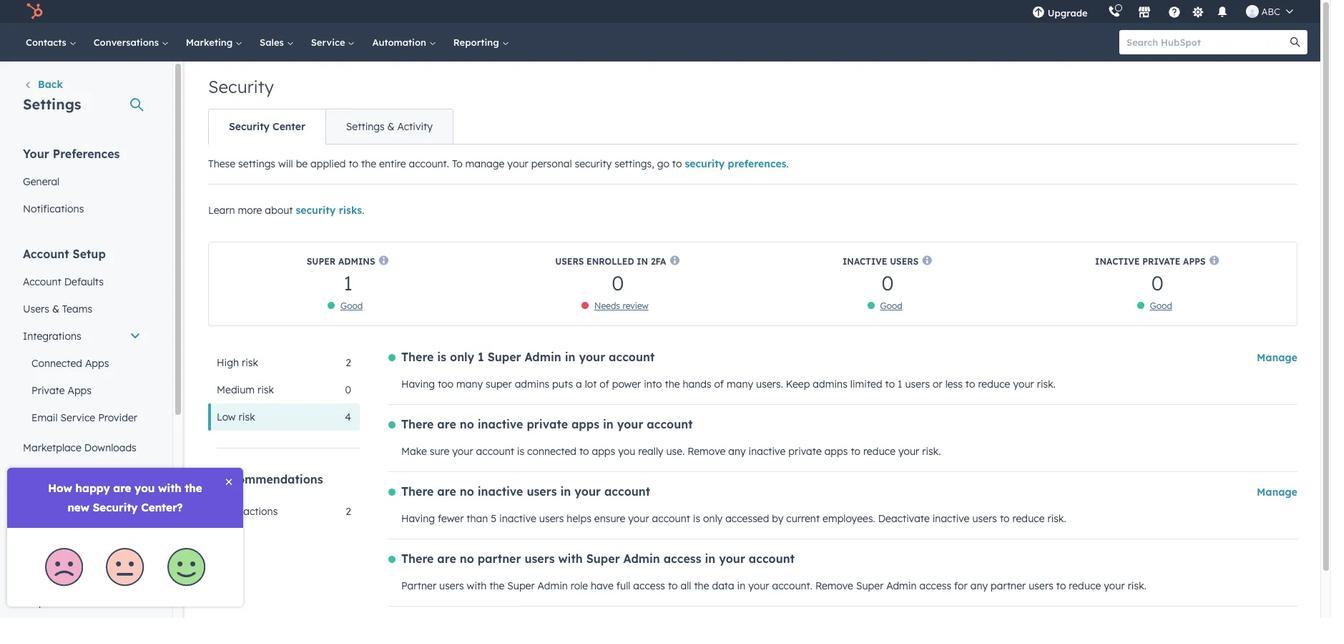 Task type: locate. For each thing, give the bounding box(es) containing it.
inactive for inactive users
[[843, 256, 887, 266]]

0 vertical spatial only
[[450, 350, 474, 364]]

keep
[[786, 378, 810, 391]]

marketing
[[186, 36, 235, 48]]

search image
[[1291, 37, 1301, 47]]

2 account from the top
[[23, 275, 61, 288]]

2 horizontal spatial is
[[693, 512, 701, 525]]

0 vertical spatial manage
[[1257, 351, 1298, 364]]

1 vertical spatial 1
[[478, 350, 484, 364]]

&
[[387, 120, 395, 133], [52, 303, 59, 316], [60, 496, 68, 509]]

learn more about security risks .
[[208, 204, 364, 217]]

super up super
[[488, 350, 521, 364]]

no for there are no inactive private apps in your account
[[460, 417, 474, 431]]

private up connected
[[527, 417, 568, 431]]

email
[[31, 411, 58, 424]]

account up there are no inactive users in your account
[[476, 445, 514, 458]]

3 no from the top
[[460, 552, 474, 566]]

inactive users
[[843, 256, 919, 266]]

0 horizontal spatial 1
[[344, 270, 353, 295]]

& left activity
[[387, 120, 395, 133]]

good button down inactive users
[[880, 301, 903, 311]]

is left accessed
[[693, 512, 701, 525]]

users & teams
[[23, 303, 92, 316]]

0 horizontal spatial admins
[[515, 378, 550, 391]]

too
[[438, 378, 454, 391]]

admin
[[525, 350, 561, 364], [624, 552, 660, 566], [538, 579, 568, 592], [887, 579, 917, 592]]

to
[[452, 157, 463, 170]]

0 vertical spatial account
[[23, 247, 69, 261]]

any right use.
[[728, 445, 746, 458]]

users inside account setup element
[[23, 303, 49, 316]]

1 vertical spatial are
[[437, 484, 456, 499]]

having for there is only 1 super admin in your account
[[401, 378, 435, 391]]

0 horizontal spatial partner
[[478, 552, 521, 566]]

0 vertical spatial partner
[[478, 552, 521, 566]]

3 good button from the left
[[1150, 301, 1173, 311]]

2 horizontal spatial 1
[[898, 378, 903, 391]]

2 vertical spatial &
[[60, 496, 68, 509]]

for
[[954, 579, 968, 592]]

good for private
[[1150, 301, 1173, 311]]

menu
[[1022, 0, 1304, 23]]

2 vertical spatial are
[[437, 552, 456, 566]]

partner right the for
[[991, 579, 1026, 592]]

0 horizontal spatial settings
[[23, 95, 81, 113]]

0 horizontal spatial is
[[437, 350, 446, 364]]

settings
[[23, 95, 81, 113], [346, 120, 385, 133]]

is up too
[[437, 350, 446, 364]]

private
[[527, 417, 568, 431], [789, 445, 822, 458]]

admin up "full"
[[624, 552, 660, 566]]

more
[[217, 505, 241, 518]]

1 horizontal spatial any
[[971, 579, 988, 592]]

0 horizontal spatial good button
[[341, 301, 363, 311]]

1 vertical spatial 2
[[346, 505, 351, 518]]

0 horizontal spatial many
[[456, 378, 483, 391]]

1 vertical spatial private
[[789, 445, 822, 458]]

low
[[217, 411, 236, 424]]

settings down the "back"
[[23, 95, 81, 113]]

risk for medium risk
[[258, 383, 274, 396]]

2 are from the top
[[437, 484, 456, 499]]

1 vertical spatial with
[[467, 579, 487, 592]]

apps
[[572, 417, 600, 431], [592, 445, 615, 458], [825, 445, 848, 458]]

of right hands
[[714, 378, 724, 391]]

4 there from the top
[[401, 552, 434, 566]]

inactive down users.
[[749, 445, 786, 458]]

automation link
[[364, 23, 445, 62]]

personal
[[531, 157, 572, 170]]

super
[[307, 256, 336, 266], [488, 350, 521, 364], [586, 552, 620, 566], [507, 579, 535, 592], [856, 579, 884, 592]]

1 inactive from the left
[[843, 256, 887, 266]]

1 vertical spatial account
[[23, 275, 61, 288]]

2 for high risk
[[346, 356, 351, 369]]

inactive right the '5' at left bottom
[[499, 512, 536, 525]]

reporting link
[[445, 23, 518, 62]]

0 for enrolled
[[612, 270, 624, 295]]

back
[[38, 78, 63, 91]]

remove
[[688, 445, 726, 458], [816, 579, 854, 592]]

3 are from the top
[[437, 552, 456, 566]]

with right partner
[[467, 579, 487, 592]]

2 horizontal spatial &
[[387, 120, 395, 133]]

good button down inactive private apps
[[1150, 301, 1173, 311]]

high risk
[[217, 356, 258, 369]]

0 vertical spatial risk
[[242, 356, 258, 369]]

0 down inactive users
[[882, 270, 894, 295]]

risk
[[242, 356, 258, 369], [258, 383, 274, 396], [239, 411, 255, 424]]

3 there from the top
[[401, 484, 434, 499]]

1 good button from the left
[[341, 301, 363, 311]]

in right the data
[[737, 579, 746, 592]]

manage
[[465, 157, 505, 170]]

needs review
[[595, 301, 649, 311]]

1 horizontal spatial private
[[789, 445, 822, 458]]

there is only 1 super admin in your account
[[401, 350, 655, 364]]

1 vertical spatial risk
[[258, 383, 274, 396]]

0 vertical spatial are
[[437, 417, 456, 431]]

2 horizontal spatial good button
[[1150, 301, 1173, 311]]

good down inactive users
[[880, 301, 903, 311]]

2 many from the left
[[727, 378, 753, 391]]

1 vertical spatial .
[[362, 204, 364, 217]]

2 manage from the top
[[1257, 486, 1298, 499]]

1 horizontal spatial with
[[558, 552, 583, 566]]

2
[[346, 356, 351, 369], [346, 505, 351, 518]]

0 horizontal spatial inactive
[[843, 256, 887, 266]]

apps inside the connected apps link
[[85, 357, 109, 370]]

inactive
[[478, 417, 523, 431], [749, 445, 786, 458], [478, 484, 523, 499], [499, 512, 536, 525], [933, 512, 970, 525]]

1 horizontal spatial inactive
[[1095, 256, 1140, 266]]

are for there are no inactive private apps in your account
[[437, 417, 456, 431]]

consent
[[70, 496, 109, 509]]

there for there are no inactive private apps in your account
[[401, 417, 434, 431]]

having
[[401, 378, 435, 391], [401, 512, 435, 525]]

0 vertical spatial no
[[460, 417, 474, 431]]

good for users
[[880, 301, 903, 311]]

1 horizontal spatial remove
[[816, 579, 854, 592]]

super
[[486, 378, 512, 391]]

entire
[[379, 157, 406, 170]]

0 vertical spatial &
[[387, 120, 395, 133]]

apps inside private apps link
[[68, 384, 92, 397]]

settings up entire
[[346, 120, 385, 133]]

learn
[[208, 204, 235, 217]]

inactive down super
[[478, 417, 523, 431]]

risk right high
[[242, 356, 258, 369]]

enrolled
[[587, 256, 634, 266]]

0 vertical spatial service
[[311, 36, 348, 48]]

good down admins in the left top of the page
[[341, 301, 363, 311]]

service right sales link
[[311, 36, 348, 48]]

2 vertical spatial risk
[[239, 411, 255, 424]]

1 horizontal spatial admins
[[813, 378, 848, 391]]

private up current
[[789, 445, 822, 458]]

2 2 from the top
[[346, 505, 351, 518]]

are
[[437, 417, 456, 431], [437, 484, 456, 499], [437, 552, 456, 566]]

manage for there are no inactive users in your account
[[1257, 486, 1298, 499]]

good button for users
[[880, 301, 903, 311]]

account up make sure your account is connected to apps you really use. remove any inactive private apps to reduce your risk. on the bottom
[[647, 417, 693, 431]]

0 vertical spatial settings
[[23, 95, 81, 113]]

3 good from the left
[[1150, 301, 1173, 311]]

1 horizontal spatial settings
[[346, 120, 385, 133]]

1 admins from the left
[[515, 378, 550, 391]]

search button
[[1283, 30, 1308, 54]]

1 horizontal spatial many
[[727, 378, 753, 391]]

access up all
[[664, 552, 701, 566]]

4
[[345, 411, 351, 424]]

admins down there is only 1 super admin in your account on the bottom
[[515, 378, 550, 391]]

1 vertical spatial settings
[[346, 120, 385, 133]]

2 manage button from the top
[[1257, 484, 1298, 501]]

calling icon image
[[1108, 6, 1121, 19]]

0 horizontal spatial account.
[[409, 157, 449, 170]]

2 vertical spatial security
[[23, 523, 61, 536]]

1 good from the left
[[341, 301, 363, 311]]

manage button for there are no inactive users in your account
[[1257, 484, 1298, 501]]

many left users.
[[727, 378, 753, 391]]

Search HubSpot search field
[[1120, 30, 1295, 54]]

0 horizontal spatial security
[[296, 204, 336, 217]]

1 vertical spatial is
[[517, 445, 525, 458]]

users for users enrolled in 2fa
[[555, 256, 584, 266]]

only
[[450, 350, 474, 364], [703, 512, 723, 525]]

tracking
[[23, 469, 63, 481]]

risk right 'low' on the bottom left
[[239, 411, 255, 424]]

remove right use.
[[688, 445, 726, 458]]

navigation
[[208, 109, 454, 145]]

good down inactive private apps
[[1150, 301, 1173, 311]]

partner down the '5' at left bottom
[[478, 552, 521, 566]]

in
[[637, 256, 648, 266], [565, 350, 576, 364], [603, 417, 614, 431], [561, 484, 571, 499], [705, 552, 716, 566], [737, 579, 746, 592]]

1 2 from the top
[[346, 356, 351, 369]]

2 horizontal spatial good
[[1150, 301, 1173, 311]]

account
[[609, 350, 655, 364], [647, 417, 693, 431], [476, 445, 514, 458], [604, 484, 650, 499], [652, 512, 690, 525], [749, 552, 795, 566]]

properties
[[23, 596, 71, 609]]

security right go
[[685, 157, 725, 170]]

1 horizontal spatial .
[[787, 157, 789, 170]]

0 horizontal spatial good
[[341, 301, 363, 311]]

settings
[[238, 157, 276, 170]]

these settings will be applied to the entire account. to manage your personal security settings, go to security preferences .
[[208, 157, 789, 170]]

2 having from the top
[[401, 512, 435, 525]]

admin up the puts
[[525, 350, 561, 364]]

& right privacy
[[60, 496, 68, 509]]

2 good from the left
[[880, 301, 903, 311]]

service down private apps link
[[60, 411, 95, 424]]

1 vertical spatial partner
[[991, 579, 1026, 592]]

1 vertical spatial account.
[[772, 579, 813, 592]]

of right lot
[[600, 378, 609, 391]]

hubspot image
[[26, 3, 43, 20]]

conversations link
[[85, 23, 177, 62]]

1 are from the top
[[437, 417, 456, 431]]

1 vertical spatial manage button
[[1257, 484, 1298, 501]]

apps for connected apps
[[85, 357, 109, 370]]

0 vertical spatial any
[[728, 445, 746, 458]]

1 vertical spatial no
[[460, 484, 474, 499]]

account up users & teams
[[23, 275, 61, 288]]

0 horizontal spatial remove
[[688, 445, 726, 458]]

1 vertical spatial any
[[971, 579, 988, 592]]

partner users with the super admin role have full access to all the data in your account. remove super admin access for any partner users to reduce your risk.
[[401, 579, 1147, 592]]

security
[[575, 157, 612, 170], [685, 157, 725, 170], [296, 204, 336, 217]]

1 horizontal spatial &
[[60, 496, 68, 509]]

0 horizontal spatial private
[[527, 417, 568, 431]]

0 horizontal spatial any
[[728, 445, 746, 458]]

1 vertical spatial remove
[[816, 579, 854, 592]]

1 manage from the top
[[1257, 351, 1298, 364]]

1 horizontal spatial users
[[555, 256, 584, 266]]

account. left to
[[409, 157, 449, 170]]

admin left the for
[[887, 579, 917, 592]]

security up "security center" link
[[208, 76, 274, 97]]

1 horizontal spatial of
[[714, 378, 724, 391]]

super left admins in the left top of the page
[[307, 256, 336, 266]]

1 horizontal spatial security
[[575, 157, 612, 170]]

1 no from the top
[[460, 417, 474, 431]]

admins right keep
[[813, 378, 848, 391]]

inactive right deactivate
[[933, 512, 970, 525]]

brad klo image
[[1246, 5, 1259, 18]]

in down power
[[603, 417, 614, 431]]

0 horizontal spatial &
[[52, 303, 59, 316]]

low risk
[[217, 411, 255, 424]]

2 vertical spatial 1
[[898, 378, 903, 391]]

connected
[[31, 357, 82, 370]]

1 having from the top
[[401, 378, 435, 391]]

connected apps
[[31, 357, 109, 370]]

0 horizontal spatial of
[[600, 378, 609, 391]]

0 vertical spatial with
[[558, 552, 583, 566]]

0 horizontal spatial service
[[60, 411, 95, 424]]

notifications image
[[1216, 6, 1229, 19]]

0 horizontal spatial with
[[467, 579, 487, 592]]

0 down 'users enrolled in 2fa'
[[612, 270, 624, 295]]

the right into
[[665, 378, 680, 391]]

0 vertical spatial account.
[[409, 157, 449, 170]]

having too many super admins puts a lot of power into the hands of many users. keep admins limited to 1 users or less to reduce your risk.
[[401, 378, 1056, 391]]

1 vertical spatial only
[[703, 512, 723, 525]]

account up account defaults
[[23, 247, 69, 261]]

actions
[[243, 505, 278, 518]]

account up "ensure"
[[604, 484, 650, 499]]

1 vertical spatial private
[[31, 384, 65, 397]]

good for admins
[[341, 301, 363, 311]]

your
[[507, 157, 529, 170], [579, 350, 605, 364], [1013, 378, 1034, 391], [617, 417, 643, 431], [452, 445, 473, 458], [899, 445, 920, 458], [575, 484, 601, 499], [628, 512, 649, 525], [719, 552, 745, 566], [748, 579, 770, 592], [1104, 579, 1125, 592]]

2 no from the top
[[460, 484, 474, 499]]

security left settings,
[[575, 157, 612, 170]]

security left the "risks"
[[296, 204, 336, 217]]

only up too
[[450, 350, 474, 364]]

account up partner users with the super admin role have full access to all the data in your account. remove super admin access for any partner users to reduce your risk.
[[749, 552, 795, 566]]

1 horizontal spatial good
[[880, 301, 903, 311]]

account. down current
[[772, 579, 813, 592]]

hubspot link
[[17, 3, 54, 20]]

2 vertical spatial apps
[[68, 384, 92, 397]]

settings link
[[1190, 4, 1207, 19]]

have
[[591, 579, 614, 592]]

1 manage button from the top
[[1257, 349, 1298, 366]]

preferences
[[728, 157, 787, 170]]

0 vertical spatial manage button
[[1257, 349, 1298, 366]]

make sure your account is connected to apps you really use. remove any inactive private apps to reduce your risk.
[[401, 445, 941, 458]]

2 good button from the left
[[880, 301, 903, 311]]

0 down inactive private apps
[[1152, 270, 1164, 295]]

security down privacy
[[23, 523, 61, 536]]

2 vertical spatial no
[[460, 552, 474, 566]]

are for there are no inactive users in your account
[[437, 484, 456, 499]]

& left teams
[[52, 303, 59, 316]]

are up sure
[[437, 417, 456, 431]]

remove down employees.
[[816, 579, 854, 592]]

role
[[571, 579, 588, 592]]

security up settings
[[229, 120, 270, 133]]

code
[[66, 469, 90, 481]]

2 inactive from the left
[[1095, 256, 1140, 266]]

1 vertical spatial &
[[52, 303, 59, 316]]

1 horizontal spatial service
[[311, 36, 348, 48]]

0 vertical spatial security
[[208, 76, 274, 97]]

there for there are no partner users with super admin access in your account
[[401, 552, 434, 566]]

to
[[349, 157, 358, 170], [672, 157, 682, 170], [885, 378, 895, 391], [966, 378, 975, 391], [579, 445, 589, 458], [851, 445, 861, 458], [1000, 512, 1010, 525], [668, 579, 678, 592], [1057, 579, 1066, 592]]

no
[[460, 417, 474, 431], [460, 484, 474, 499], [460, 552, 474, 566]]

0 vertical spatial having
[[401, 378, 435, 391]]

1 account from the top
[[23, 247, 69, 261]]

the
[[361, 157, 376, 170], [665, 378, 680, 391], [489, 579, 505, 592], [694, 579, 709, 592]]

security risks link
[[296, 204, 362, 217]]

are down fewer
[[437, 552, 456, 566]]

having left too
[[401, 378, 435, 391]]

connected
[[527, 445, 577, 458]]

hands
[[683, 378, 712, 391]]

0 vertical spatial 2
[[346, 356, 351, 369]]

no for there are no inactive users in your account
[[460, 484, 474, 499]]

make
[[401, 445, 427, 458]]

0 horizontal spatial private
[[31, 384, 65, 397]]

1 vertical spatial apps
[[85, 357, 109, 370]]

accessed
[[726, 512, 769, 525]]

settings for settings & activity
[[346, 120, 385, 133]]

account.
[[409, 157, 449, 170], [772, 579, 813, 592]]

1 horizontal spatial partner
[[991, 579, 1026, 592]]

2 there from the top
[[401, 417, 434, 431]]

1 there from the top
[[401, 350, 434, 364]]

in up the puts
[[565, 350, 576, 364]]

risk right medium
[[258, 383, 274, 396]]

is left connected
[[517, 445, 525, 458]]

are up fewer
[[437, 484, 456, 499]]

with up the role
[[558, 552, 583, 566]]

1 vertical spatial having
[[401, 512, 435, 525]]

1 horizontal spatial good button
[[880, 301, 903, 311]]

data management element
[[14, 567, 150, 618]]

0 horizontal spatial users
[[23, 303, 49, 316]]

2 admins from the left
[[813, 378, 848, 391]]

settings for settings
[[23, 95, 81, 113]]

any right the for
[[971, 579, 988, 592]]

only left accessed
[[703, 512, 723, 525]]

apps left the you
[[592, 445, 615, 458]]

there
[[401, 350, 434, 364], [401, 417, 434, 431], [401, 484, 434, 499], [401, 552, 434, 566]]

in up helps
[[561, 484, 571, 499]]

having left fewer
[[401, 512, 435, 525]]

settings & activity
[[346, 120, 433, 133]]

1 vertical spatial manage
[[1257, 486, 1298, 499]]

access left the for
[[920, 579, 952, 592]]

good button down admins in the left top of the page
[[341, 301, 363, 311]]

1 vertical spatial service
[[60, 411, 95, 424]]

many right too
[[456, 378, 483, 391]]



Task type: describe. For each thing, give the bounding box(es) containing it.
management
[[55, 567, 130, 582]]

abc
[[1262, 6, 1281, 17]]

0 vertical spatial private
[[527, 417, 568, 431]]

needs
[[595, 301, 620, 311]]

inactive up the '5' at left bottom
[[478, 484, 523, 499]]

2 of from the left
[[714, 378, 724, 391]]

0 for users
[[882, 270, 894, 295]]

settings image
[[1192, 6, 1205, 19]]

users & teams link
[[14, 295, 150, 323]]

inactive private apps
[[1095, 256, 1206, 266]]

puts
[[552, 378, 573, 391]]

there for there is only 1 super admin in your account
[[401, 350, 434, 364]]

limited
[[850, 378, 883, 391]]

these
[[208, 157, 235, 170]]

privacy & consent link
[[14, 489, 150, 516]]

users.
[[756, 378, 783, 391]]

by
[[772, 512, 784, 525]]

& for account setup
[[52, 303, 59, 316]]

2 horizontal spatial security
[[685, 157, 725, 170]]

fewer
[[438, 512, 464, 525]]

1 many from the left
[[456, 378, 483, 391]]

account setup element
[[14, 246, 150, 543]]

0 up 4
[[345, 383, 351, 396]]

connected apps link
[[14, 350, 150, 377]]

marketplaces image
[[1138, 6, 1151, 19]]

0 vertical spatial remove
[[688, 445, 726, 458]]

privacy & consent
[[23, 496, 109, 509]]

your preferences
[[23, 147, 120, 161]]

marketplace
[[23, 441, 81, 454]]

0 horizontal spatial .
[[362, 204, 364, 217]]

there are no inactive users in your account
[[401, 484, 650, 499]]

0 vertical spatial is
[[437, 350, 446, 364]]

account defaults link
[[14, 268, 150, 295]]

partner
[[401, 579, 436, 592]]

full
[[616, 579, 631, 592]]

center
[[273, 120, 305, 133]]

super up "have"
[[586, 552, 620, 566]]

account defaults
[[23, 275, 104, 288]]

more actions
[[217, 505, 278, 518]]

activity
[[397, 120, 433, 133]]

0 for private
[[1152, 270, 1164, 295]]

email service provider link
[[14, 404, 150, 431]]

use.
[[666, 445, 685, 458]]

super admins
[[307, 256, 375, 266]]

access right "full"
[[633, 579, 665, 592]]

are for there are no partner users with super admin access in your account
[[437, 552, 456, 566]]

email service provider
[[31, 411, 137, 424]]

manage button for there is only 1 super admin in your account
[[1257, 349, 1298, 366]]

sure
[[430, 445, 450, 458]]

users enrolled in 2fa
[[555, 256, 666, 266]]

security inside account setup element
[[23, 523, 61, 536]]

service link
[[302, 23, 364, 62]]

there for there are no inactive users in your account
[[401, 484, 434, 499]]

notifications
[[23, 202, 84, 215]]

having for there are no inactive users in your account
[[401, 512, 435, 525]]

admins
[[338, 256, 375, 266]]

account for account defaults
[[23, 275, 61, 288]]

or
[[933, 378, 943, 391]]

& for security
[[387, 120, 395, 133]]

review
[[623, 301, 649, 311]]

inactive for inactive private apps
[[1095, 256, 1140, 266]]

the down the '5' at left bottom
[[489, 579, 505, 592]]

apps up employees.
[[825, 445, 848, 458]]

help image
[[1168, 6, 1181, 19]]

less
[[946, 378, 963, 391]]

setup
[[73, 247, 106, 261]]

reporting
[[453, 36, 502, 48]]

recommendations
[[217, 472, 323, 486]]

no for there are no partner users with super admin access in your account
[[460, 552, 474, 566]]

1 vertical spatial security
[[229, 120, 270, 133]]

private apps link
[[14, 377, 150, 404]]

preferences
[[53, 147, 120, 161]]

abc button
[[1237, 0, 1302, 23]]

users for users & teams
[[23, 303, 49, 316]]

1 of from the left
[[600, 378, 609, 391]]

about
[[265, 204, 293, 217]]

the left entire
[[361, 157, 376, 170]]

1 horizontal spatial account.
[[772, 579, 813, 592]]

in left "2fa"
[[637, 256, 648, 266]]

ensure
[[594, 512, 626, 525]]

sales link
[[251, 23, 302, 62]]

2 horizontal spatial users
[[890, 256, 919, 266]]

high
[[217, 356, 239, 369]]

settings,
[[615, 157, 654, 170]]

risks
[[339, 204, 362, 217]]

navigation containing security center
[[208, 109, 454, 145]]

than
[[467, 512, 488, 525]]

notifications link
[[14, 195, 150, 222]]

2 vertical spatial is
[[693, 512, 701, 525]]

general link
[[14, 168, 150, 195]]

2 for more actions
[[346, 505, 351, 518]]

risk for low risk
[[239, 411, 255, 424]]

integrations
[[23, 330, 81, 343]]

1 horizontal spatial private
[[1143, 256, 1181, 266]]

service inside account setup element
[[60, 411, 95, 424]]

security center
[[229, 120, 305, 133]]

account up power
[[609, 350, 655, 364]]

needs review button
[[595, 301, 649, 311]]

data management
[[23, 567, 130, 582]]

security center link
[[209, 109, 325, 144]]

account setup
[[23, 247, 106, 261]]

defaults
[[64, 275, 104, 288]]

medium
[[217, 383, 255, 396]]

0 vertical spatial 1
[[344, 270, 353, 295]]

manage for there is only 1 super admin in your account
[[1257, 351, 1298, 364]]

account right "ensure"
[[652, 512, 690, 525]]

security preferences link
[[685, 157, 787, 170]]

sales
[[260, 36, 287, 48]]

help button
[[1162, 0, 1187, 23]]

1 horizontal spatial 1
[[478, 350, 484, 364]]

good button for private
[[1150, 301, 1173, 311]]

admin left the role
[[538, 579, 568, 592]]

helps
[[567, 512, 592, 525]]

be
[[296, 157, 308, 170]]

account for account setup
[[23, 247, 69, 261]]

teams
[[62, 303, 92, 316]]

deactivate
[[878, 512, 930, 525]]

apps down lot
[[572, 417, 600, 431]]

your preferences element
[[14, 146, 150, 222]]

menu containing abc
[[1022, 0, 1304, 23]]

good button for admins
[[341, 301, 363, 311]]

private inside private apps link
[[31, 384, 65, 397]]

applied
[[311, 157, 346, 170]]

super down employees.
[[856, 579, 884, 592]]

in up the data
[[705, 552, 716, 566]]

current
[[786, 512, 820, 525]]

marketplaces button
[[1129, 0, 1160, 23]]

conversations
[[94, 36, 162, 48]]

data
[[712, 579, 734, 592]]

the right all
[[694, 579, 709, 592]]

apps for private apps
[[68, 384, 92, 397]]

integrations button
[[14, 323, 150, 350]]

super left the role
[[507, 579, 535, 592]]

marketing link
[[177, 23, 251, 62]]

power
[[612, 378, 641, 391]]

risk for high risk
[[242, 356, 258, 369]]

more
[[238, 204, 262, 217]]

properties link
[[14, 589, 150, 616]]

having fewer than 5 inactive users helps ensure your account is only accessed by current employees. deactivate inactive users to reduce risk.
[[401, 512, 1067, 525]]

upgrade image
[[1032, 6, 1045, 19]]

0 vertical spatial apps
[[1183, 256, 1206, 266]]

0 horizontal spatial only
[[450, 350, 474, 364]]



Task type: vqa. For each thing, say whether or not it's contained in the screenshot.
0
yes



